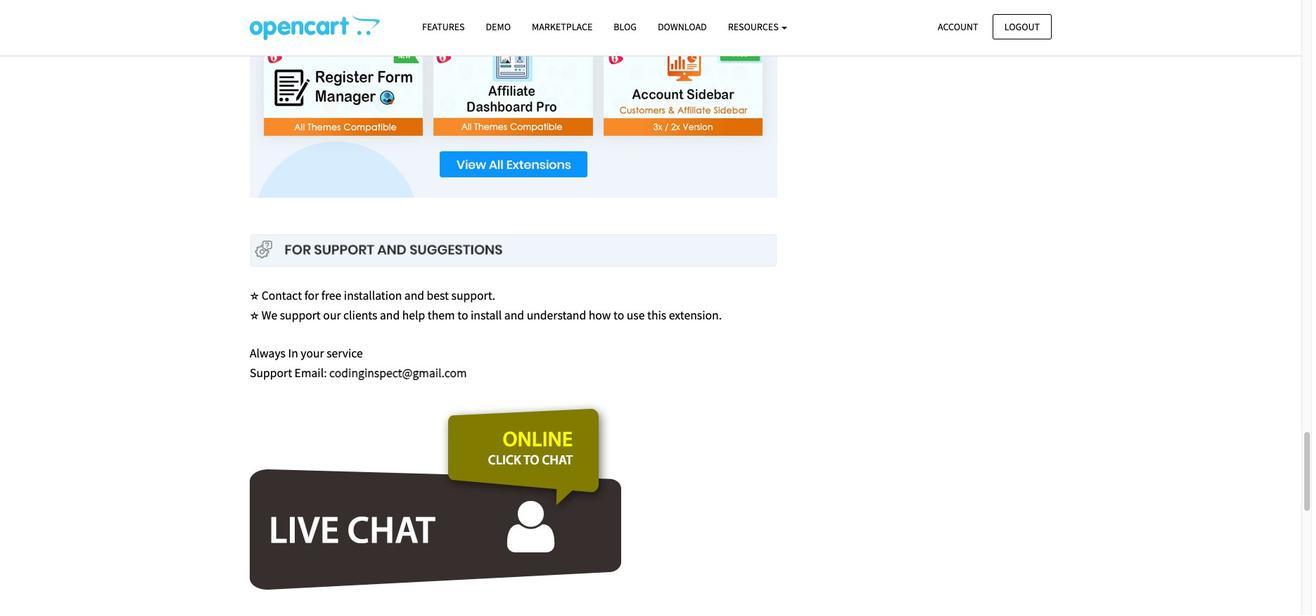 Task type: describe. For each thing, give the bounding box(es) containing it.
logout link
[[993, 14, 1052, 39]]

0 horizontal spatial and
[[380, 308, 400, 323]]

demo link
[[475, 15, 522, 40]]

1 ✫ from the top
[[250, 288, 259, 303]]

how
[[589, 308, 611, 323]]

support
[[250, 365, 292, 381]]

account link
[[926, 14, 991, 39]]

features link
[[412, 15, 475, 40]]

always in your service support email: codinginspect@gmail.com
[[250, 345, 467, 381]]

demo
[[486, 20, 511, 33]]

resources link
[[718, 15, 798, 40]]

this
[[647, 308, 667, 323]]

download link
[[648, 15, 718, 40]]

clients
[[344, 308, 378, 323]]

service
[[327, 345, 363, 361]]

your
[[301, 345, 324, 361]]

1 to from the left
[[458, 308, 468, 323]]

we
[[262, 308, 277, 323]]

resources
[[728, 20, 781, 33]]

understand
[[527, 308, 587, 323]]

2 ✫ from the top
[[250, 308, 259, 322]]

use
[[627, 308, 645, 323]]

email:
[[295, 365, 327, 381]]

free
[[322, 288, 342, 303]]

blog
[[614, 20, 637, 33]]



Task type: vqa. For each thing, say whether or not it's contained in the screenshot.
the for
yes



Task type: locate. For each thing, give the bounding box(es) containing it.
them
[[428, 308, 455, 323]]

to
[[458, 308, 468, 323], [614, 308, 624, 323]]

support.
[[452, 288, 496, 303]]

blog link
[[603, 15, 648, 40]]

best
[[427, 288, 449, 303]]

and right install
[[505, 308, 524, 323]]

install
[[471, 308, 502, 323]]

✫
[[250, 288, 259, 303], [250, 308, 259, 322]]

0 horizontal spatial to
[[458, 308, 468, 323]]

and
[[405, 288, 424, 303], [380, 308, 400, 323], [505, 308, 524, 323]]

support
[[280, 308, 321, 323]]

always
[[250, 345, 286, 361]]

opencart - chatgpt for opencart image
[[250, 15, 380, 40]]

marketplace link
[[522, 15, 603, 40]]

in
[[288, 345, 298, 361]]

download
[[658, 20, 707, 33]]

2 to from the left
[[614, 308, 624, 323]]

codinginspect@gmail.com
[[329, 365, 467, 381]]

for
[[305, 288, 319, 303]]

account
[[938, 20, 979, 33]]

installation
[[344, 288, 402, 303]]

help
[[402, 308, 425, 323]]

to right the them
[[458, 308, 468, 323]]

1 vertical spatial ✫
[[250, 308, 259, 322]]

✫ contact for free installation and best support. ✫ we support our clients and help them to install and understand how to use this extension.
[[250, 288, 722, 323]]

features
[[422, 20, 465, 33]]

1 horizontal spatial to
[[614, 308, 624, 323]]

extension.
[[669, 308, 722, 323]]

and left help
[[380, 308, 400, 323]]

contact
[[262, 288, 302, 303]]

✫ left contact
[[250, 288, 259, 303]]

and up help
[[405, 288, 424, 303]]

1 horizontal spatial and
[[405, 288, 424, 303]]

to left use
[[614, 308, 624, 323]]

✫ left we
[[250, 308, 259, 322]]

2 horizontal spatial and
[[505, 308, 524, 323]]

our
[[323, 308, 341, 323]]

logout
[[1005, 20, 1040, 33]]

marketplace
[[532, 20, 593, 33]]

0 vertical spatial ✫
[[250, 288, 259, 303]]



